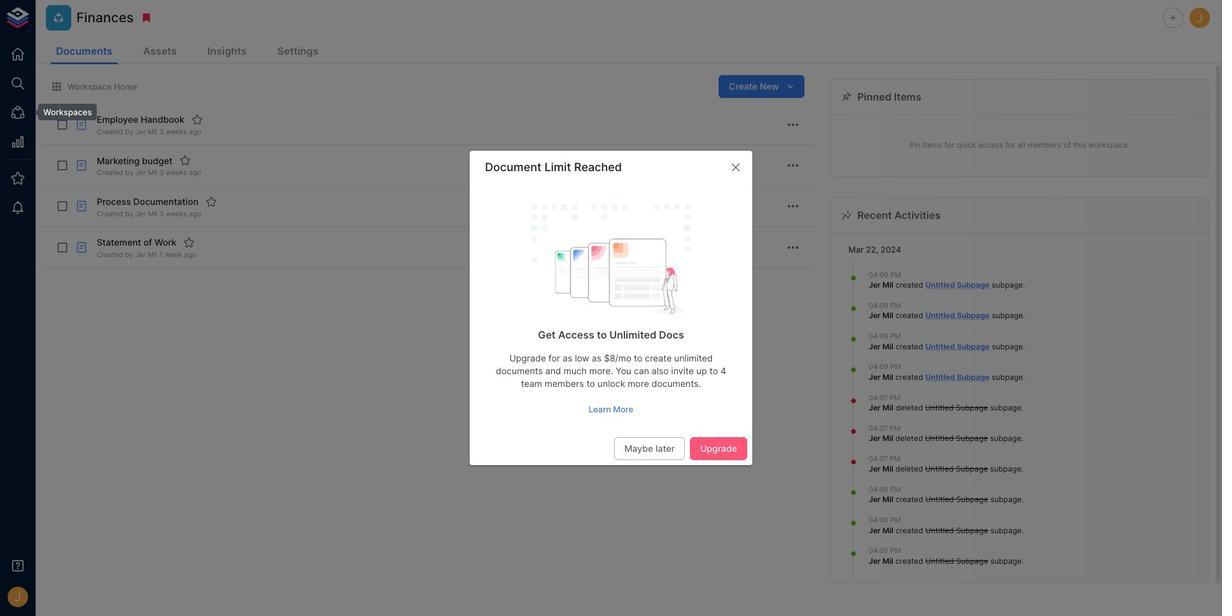 Task type: describe. For each thing, give the bounding box(es) containing it.
0 vertical spatial favorite image
[[192, 114, 203, 125]]

1 vertical spatial favorite image
[[184, 237, 195, 248]]



Task type: locate. For each thing, give the bounding box(es) containing it.
favorite image
[[180, 155, 191, 166], [206, 196, 217, 207]]

favorite image
[[192, 114, 203, 125], [184, 237, 195, 248]]

0 vertical spatial favorite image
[[180, 155, 191, 166]]

dialog
[[470, 151, 753, 466]]

1 horizontal spatial favorite image
[[206, 196, 217, 207]]

remove bookmark image
[[141, 12, 152, 24]]

0 horizontal spatial favorite image
[[180, 155, 191, 166]]

tooltip
[[29, 104, 97, 120]]

1 vertical spatial favorite image
[[206, 196, 217, 207]]



Task type: vqa. For each thing, say whether or not it's contained in the screenshot.
leftmost Favorite image
yes



